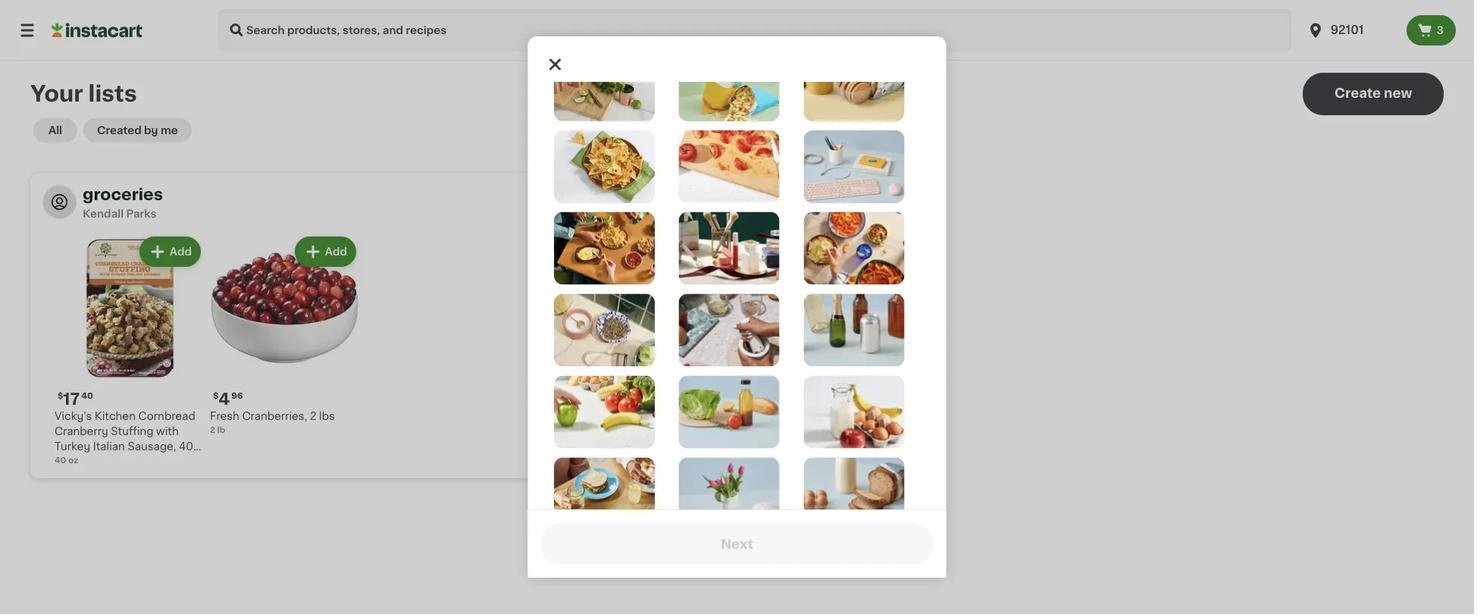 Task type: locate. For each thing, give the bounding box(es) containing it.
40 oz
[[55, 456, 78, 464]]

list_add_items dialog
[[528, 36, 946, 614]]

3
[[1437, 25, 1444, 36]]

1 horizontal spatial add
[[325, 246, 347, 257]]

1 $ from the left
[[58, 392, 63, 400]]

1 horizontal spatial 2
[[310, 411, 317, 421]]

product group
[[55, 233, 204, 467], [210, 233, 359, 436]]

2 product group from the left
[[210, 233, 359, 436]]

a wooden cutting board and knife, and a few sliced tomatoes and two whole tomatoes. image
[[679, 130, 779, 203]]

$ inside $ 17 40
[[58, 392, 63, 400]]

2
[[645, 197, 653, 210], [310, 411, 317, 421], [210, 426, 215, 434]]

oz
[[68, 456, 78, 464], [55, 456, 67, 467]]

0 vertical spatial 2
[[645, 197, 653, 210]]

0 horizontal spatial add
[[170, 246, 192, 257]]

40 inside vicky's kitchen cornbread cranberry stuffing with turkey italian sausage, 40 oz
[[179, 441, 193, 452]]

show all 2 items
[[587, 197, 693, 210]]

show
[[587, 197, 623, 210]]

fresh cranberries, 2 lbs 2 lb
[[210, 411, 335, 434]]

1 product group from the left
[[55, 233, 204, 467]]

a small white vase of pink tulips, a stack of 3 white bowls, and a rolled napkin. image
[[679, 457, 779, 530]]

all
[[626, 197, 642, 210]]

a bulb of garlic, a bowl of salt, a bowl of pepper, a bowl of cut celery. image
[[554, 294, 655, 367]]

2 add from the left
[[325, 246, 347, 257]]

40 down turkey
[[55, 456, 66, 464]]

3 button
[[1407, 15, 1456, 45]]

1 vertical spatial 40
[[179, 441, 193, 452]]

2 add button from the left
[[296, 238, 355, 265]]

created by me
[[97, 125, 178, 136]]

2 vertical spatial 2
[[210, 426, 215, 434]]

1 horizontal spatial 40
[[81, 392, 93, 400]]

40 right 17
[[81, 392, 93, 400]]

cranberry
[[55, 426, 108, 437]]

0 horizontal spatial 2
[[210, 426, 215, 434]]

2 left the lbs
[[310, 411, 317, 421]]

product group containing 4
[[210, 233, 359, 436]]

a roll of paper towels, a person holding a spray bottle of blue cleaning solution, and a sponge. image
[[679, 539, 779, 612]]

1 vertical spatial 2
[[310, 411, 317, 421]]

0 horizontal spatial product group
[[55, 233, 204, 467]]

1 add button from the left
[[141, 238, 199, 265]]

2 for all
[[645, 197, 653, 210]]

a head of lettuce, a half of a lemon, a bottle of sauce, a tomato, and a small baguette. image
[[679, 376, 779, 448]]

$ left the 96
[[213, 392, 219, 400]]

2 vertical spatial 40
[[55, 456, 66, 464]]

4
[[219, 391, 230, 407]]

italian
[[93, 441, 125, 452]]

bowl of nachos covered in cheese. image
[[554, 130, 655, 203]]

0 vertical spatial 40
[[81, 392, 93, 400]]

a table with people sitting around it with a bowl of potato chips, doritos, and cheetos. image
[[803, 212, 904, 285]]

0 horizontal spatial add button
[[141, 238, 199, 265]]

0 horizontal spatial 40
[[55, 456, 66, 464]]

2 left lb
[[210, 426, 215, 434]]

a carton of 6 eggs, an open loaf of bread, and a small bottle of milk. image
[[803, 457, 904, 530]]

instacart logo image
[[52, 21, 143, 39]]

1 horizontal spatial product group
[[210, 233, 359, 436]]

1 horizontal spatial add button
[[296, 238, 355, 265]]

parks
[[126, 208, 157, 219]]

an apple, a small pitcher of milk, a banana, and a carton of 6 eggs. image
[[803, 376, 904, 448]]

a person preparing a sandwich on a cutting board, a bunch of carrots, a sliced avocado, a jar of mayonnaise, and a plate of potato chips. image
[[803, 539, 904, 612]]

40
[[81, 392, 93, 400], [179, 441, 193, 452], [55, 456, 66, 464]]

a blue can, a silver can, an empty bottle, an empty champagne bottle, and two brown glass bottles. image
[[803, 294, 904, 367]]

96
[[231, 392, 243, 400]]

2 horizontal spatial 40
[[179, 441, 193, 452]]

$ 17 40
[[58, 391, 93, 407]]

40 right the sausage,
[[179, 441, 193, 452]]

new
[[1384, 87, 1413, 100]]

2 horizontal spatial 2
[[645, 197, 653, 210]]

0 horizontal spatial $
[[58, 392, 63, 400]]

1 horizontal spatial $
[[213, 392, 219, 400]]

0 horizontal spatial oz
[[55, 456, 67, 467]]

add
[[170, 246, 192, 257], [325, 246, 347, 257]]

groceries
[[83, 186, 163, 202]]

all
[[48, 125, 62, 136]]

2 for cranberries,
[[310, 411, 317, 421]]

1 add from the left
[[170, 246, 192, 257]]

$ up vicky's in the left bottom of the page
[[58, 392, 63, 400]]

2 right all
[[645, 197, 653, 210]]

2 $ from the left
[[213, 392, 219, 400]]

$ inside $ 4 96
[[213, 392, 219, 400]]

a table with people sitting around it with nachos and cheese, guacamole, and mixed chips. image
[[554, 212, 655, 285]]

add button
[[141, 238, 199, 265], [296, 238, 355, 265]]

vicky's
[[55, 411, 92, 421]]

$
[[58, 392, 63, 400], [213, 392, 219, 400]]



Task type: describe. For each thing, give the bounding box(es) containing it.
a person with white painted nails grinding some spices with a mortar and pestle. image
[[679, 294, 779, 367]]

created by me button
[[83, 118, 192, 143]]

two bags of chips open. image
[[679, 48, 779, 121]]

cornbread
[[138, 411, 195, 421]]

lists
[[88, 83, 137, 105]]

with
[[156, 426, 179, 437]]

a table with two people sitting around it eating sandwiches with 2 glasses of lemon water, and cut vegetables on a plate. image
[[554, 457, 655, 530]]

turkey
[[55, 441, 90, 452]]

your lists
[[30, 83, 137, 105]]

by
[[144, 125, 158, 136]]

lb
[[217, 426, 225, 434]]

create new button
[[1303, 73, 1444, 115]]

a tabletop of makeup, skincare, and beauty products. image
[[679, 212, 779, 285]]

cranberries,
[[242, 411, 307, 421]]

all button
[[33, 118, 77, 143]]

add button for 4
[[296, 238, 355, 265]]

create
[[1335, 87, 1381, 100]]

stuffing
[[111, 426, 154, 437]]

kitchen
[[95, 411, 136, 421]]

groceries kendall parks
[[83, 186, 163, 219]]

items
[[656, 197, 693, 210]]

17
[[63, 391, 80, 407]]

a person touching an apple, a banana, a bunch of tomatoes, and an assortment of other vegetables on a counter. image
[[554, 376, 655, 448]]

1 horizontal spatial oz
[[68, 456, 78, 464]]

40 inside $ 17 40
[[81, 392, 93, 400]]

add for 17
[[170, 246, 192, 257]]

created
[[97, 125, 142, 136]]

an assortment of glasses increasing in height with various cocktails. image
[[554, 539, 655, 612]]

$ for 4
[[213, 392, 219, 400]]

lbs
[[319, 411, 335, 421]]

vicky's kitchen cornbread cranberry stuffing with turkey italian sausage, 40 oz
[[55, 411, 195, 467]]

oz inside vicky's kitchen cornbread cranberry stuffing with turkey italian sausage, 40 oz
[[55, 456, 67, 467]]

add for 4
[[325, 246, 347, 257]]

me
[[161, 125, 178, 136]]

your
[[30, 83, 83, 105]]

$ for 17
[[58, 392, 63, 400]]

a keyboard, mouse, notebook, cup of pencils, wire cable. image
[[803, 130, 904, 203]]

kendall
[[83, 208, 124, 219]]

a bar of chocolate cut in half, a yellow pint of white ice cream, a green pint of white ice cream, an open pack of cookies, and a stack of ice cream sandwiches. image
[[803, 48, 904, 121]]

create new
[[1335, 87, 1413, 100]]

add button for 17
[[141, 238, 199, 265]]

a marble tabletop with a wooden cutting board of cut limes, copper cups, and vodka bottles. image
[[554, 48, 655, 121]]

fresh
[[210, 411, 239, 421]]

product group containing 17
[[55, 233, 204, 467]]

sausage,
[[128, 441, 176, 452]]

$ 4 96
[[213, 391, 243, 407]]



Task type: vqa. For each thing, say whether or not it's contained in the screenshot.
Gordon's related to Exceptional
no



